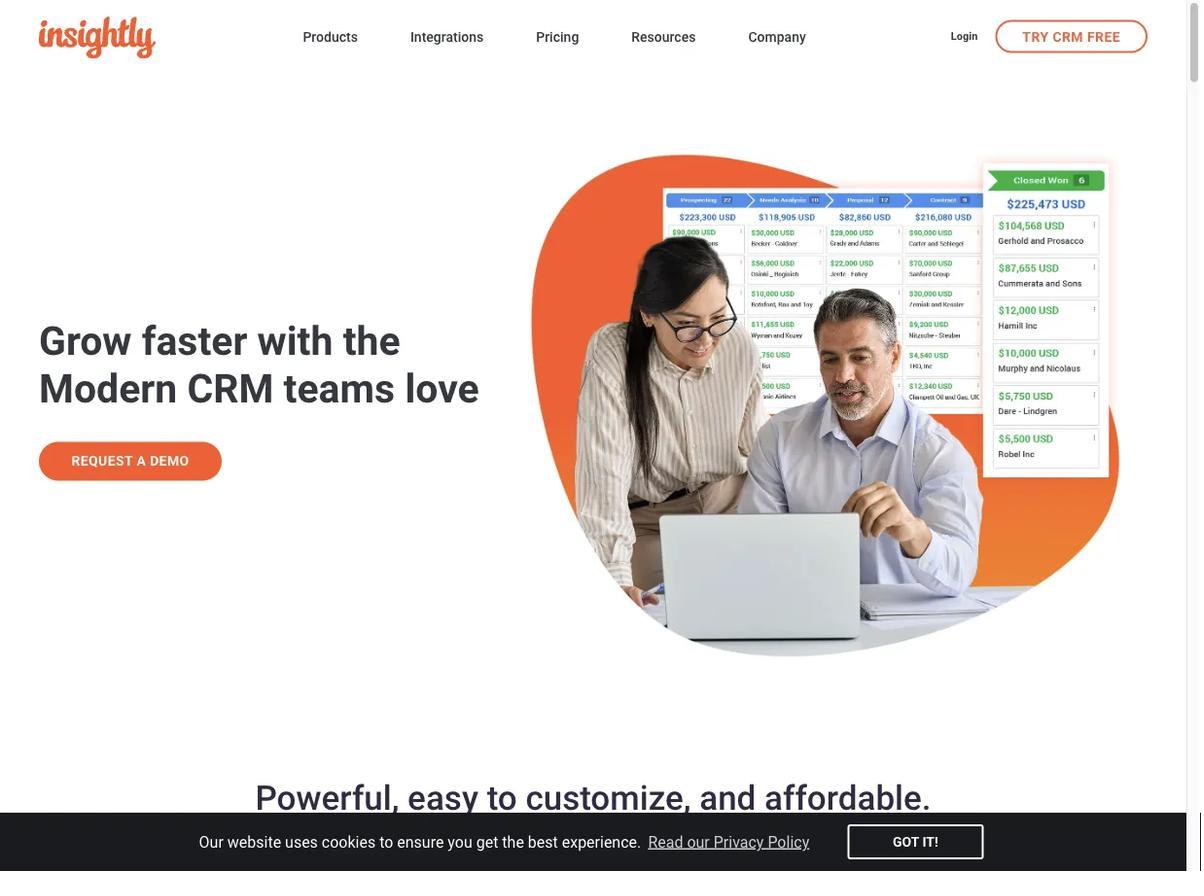 Task type: describe. For each thing, give the bounding box(es) containing it.
website
[[228, 834, 281, 852]]

integrations link
[[411, 25, 484, 52]]

login
[[952, 30, 978, 42]]

choose
[[67, 820, 183, 860]]

crm inside the grow faster with the modern crm teams love
[[187, 366, 274, 413]]

resources link
[[632, 25, 696, 52]]

company
[[749, 29, 807, 45]]

the inside powerful, easy to customize, and affordable. choose the full-featured crm that scales with you and is priced right.
[[191, 820, 240, 860]]

insightly logo image
[[39, 16, 156, 58]]

to inside powerful, easy to customize, and affordable. choose the full-featured crm that scales with you and is priced right.
[[487, 778, 517, 818]]

request a demo link
[[39, 442, 222, 481]]

experience.
[[562, 834, 642, 852]]

love
[[405, 366, 480, 413]]

request a demo
[[71, 453, 189, 469]]

you inside powerful, easy to customize, and affordable. choose the full-featured crm that scales with you and is priced right.
[[774, 820, 829, 860]]

try crm free button
[[996, 20, 1148, 53]]

get
[[477, 834, 499, 852]]

1 vertical spatial and
[[837, 820, 894, 860]]

best
[[528, 834, 558, 852]]

a
[[137, 453, 146, 469]]

customize,
[[526, 778, 691, 818]]

powerful, easy to customize, and affordable. choose the full-featured crm that scales with you and is priced right.
[[67, 778, 1120, 860]]

featured
[[308, 820, 436, 860]]

pricing link
[[536, 25, 579, 52]]

powerful,
[[255, 778, 399, 818]]

with inside the grow faster with the modern crm teams love
[[258, 318, 333, 365]]

full-
[[248, 820, 308, 860]]

modern
[[39, 366, 177, 413]]

integrations
[[411, 29, 484, 45]]

you inside cookieconsent dialog
[[448, 834, 473, 852]]

crm inside button
[[1053, 29, 1084, 45]]

resources
[[632, 29, 696, 45]]

our website uses cookies to ensure you get the best experience. read our privacy policy
[[199, 834, 810, 852]]

request
[[71, 453, 133, 469]]

the inside the grow faster with the modern crm teams love
[[343, 318, 401, 365]]

it!
[[923, 834, 939, 851]]

free
[[1088, 29, 1121, 45]]

try
[[1023, 29, 1050, 45]]

ensure
[[397, 834, 444, 852]]

easy
[[408, 778, 479, 818]]

grow
[[39, 318, 132, 365]]

products
[[303, 29, 358, 45]]

right.
[[1041, 820, 1120, 860]]

that
[[526, 820, 586, 860]]

teams
[[284, 366, 395, 413]]

priced
[[937, 820, 1032, 860]]

affordable.
[[765, 778, 932, 818]]

home banner businessman 2023 v3 image
[[527, 127, 1148, 661]]

got
[[893, 834, 920, 851]]

demo
[[150, 453, 189, 469]]

grow faster with the modern crm teams love
[[39, 318, 480, 413]]

scales
[[594, 820, 693, 860]]

privacy
[[714, 834, 764, 852]]

faster
[[142, 318, 248, 365]]

the inside cookieconsent dialog
[[502, 834, 524, 852]]



Task type: locate. For each thing, give the bounding box(es) containing it.
crm right try
[[1053, 29, 1084, 45]]

to inside cookieconsent dialog
[[380, 834, 393, 852]]

1 horizontal spatial with
[[701, 820, 765, 860]]

0 horizontal spatial crm
[[187, 366, 274, 413]]

login link
[[952, 29, 978, 46]]

is
[[902, 820, 928, 860]]

cookies
[[322, 834, 376, 852]]

crm
[[1053, 29, 1084, 45], [187, 366, 274, 413], [444, 820, 517, 860]]

0 vertical spatial with
[[258, 318, 333, 365]]

crm down faster
[[187, 366, 274, 413]]

products link
[[303, 25, 358, 52]]

2 vertical spatial crm
[[444, 820, 517, 860]]

2 horizontal spatial crm
[[1053, 29, 1084, 45]]

1 horizontal spatial the
[[343, 318, 401, 365]]

try crm free link
[[996, 20, 1148, 53]]

try crm free
[[1023, 29, 1121, 45]]

0 horizontal spatial the
[[191, 820, 240, 860]]

got it!
[[893, 834, 939, 851]]

policy
[[768, 834, 810, 852]]

company link
[[749, 25, 807, 52]]

0 vertical spatial crm
[[1053, 29, 1084, 45]]

to
[[487, 778, 517, 818], [380, 834, 393, 852]]

the up 'teams'
[[343, 318, 401, 365]]

with up 'teams'
[[258, 318, 333, 365]]

you
[[774, 820, 829, 860], [448, 834, 473, 852]]

0 vertical spatial and
[[700, 778, 756, 818]]

with inside powerful, easy to customize, and affordable. choose the full-featured crm that scales with you and is priced right.
[[701, 820, 765, 860]]

1 vertical spatial to
[[380, 834, 393, 852]]

1 horizontal spatial you
[[774, 820, 829, 860]]

crm inside powerful, easy to customize, and affordable. choose the full-featured crm that scales with you and is priced right.
[[444, 820, 517, 860]]

0 horizontal spatial to
[[380, 834, 393, 852]]

pricing
[[536, 29, 579, 45]]

the
[[343, 318, 401, 365], [191, 820, 240, 860], [502, 834, 524, 852]]

our
[[199, 834, 224, 852]]

0 vertical spatial to
[[487, 778, 517, 818]]

you left get
[[448, 834, 473, 852]]

crm down easy
[[444, 820, 517, 860]]

0 horizontal spatial you
[[448, 834, 473, 852]]

1 horizontal spatial and
[[837, 820, 894, 860]]

with
[[258, 318, 333, 365], [701, 820, 765, 860]]

0 horizontal spatial with
[[258, 318, 333, 365]]

you right privacy
[[774, 820, 829, 860]]

and up read our privacy policy button at bottom right
[[700, 778, 756, 818]]

read our privacy policy button
[[645, 828, 813, 858]]

the right get
[[502, 834, 524, 852]]

with left policy
[[701, 820, 765, 860]]

cookieconsent dialog
[[0, 814, 1187, 872]]

read
[[649, 834, 684, 852]]

to left the ensure in the bottom left of the page
[[380, 834, 393, 852]]

to up our website uses cookies to ensure you get the best experience. read our privacy policy
[[487, 778, 517, 818]]

1 horizontal spatial crm
[[444, 820, 517, 860]]

our
[[687, 834, 710, 852]]

1 vertical spatial with
[[701, 820, 765, 860]]

1 vertical spatial crm
[[187, 366, 274, 413]]

insightly logo link
[[39, 16, 272, 58]]

the left full- at the left of the page
[[191, 820, 240, 860]]

2 horizontal spatial the
[[502, 834, 524, 852]]

1 horizontal spatial to
[[487, 778, 517, 818]]

uses
[[285, 834, 318, 852]]

0 horizontal spatial and
[[700, 778, 756, 818]]

got it! button
[[848, 825, 984, 860]]

and
[[700, 778, 756, 818], [837, 820, 894, 860]]

and down affordable.
[[837, 820, 894, 860]]



Task type: vqa. For each thing, say whether or not it's contained in the screenshot.
READ OUR PRIVACY POLICY button
yes



